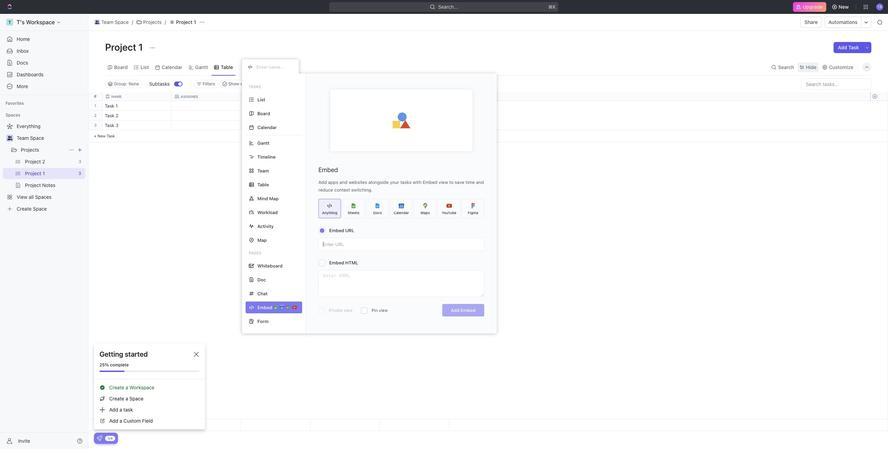 Task type: locate. For each thing, give the bounding box(es) containing it.
automations
[[829, 19, 858, 25]]

0 vertical spatial docs
[[17, 60, 28, 66]]

embed for embed
[[319, 166, 338, 174]]

press space to select this row. row
[[88, 101, 102, 111], [102, 101, 449, 112], [88, 111, 102, 120], [102, 111, 449, 121], [88, 120, 102, 130], [102, 120, 449, 131], [102, 419, 449, 431]]

a for custom
[[120, 418, 122, 424]]

1 vertical spatial gantt
[[257, 140, 269, 146]]

set priority image for 2
[[379, 111, 389, 121]]

pin
[[372, 308, 378, 313]]

Enter HTML text field
[[319, 270, 484, 297]]

0 vertical spatial projects link
[[135, 18, 163, 26]]

2 set priority image from the top
[[379, 121, 389, 131]]

0 vertical spatial team space
[[101, 19, 129, 25]]

user group image
[[95, 20, 99, 24], [7, 136, 12, 140]]

0 vertical spatial project
[[176, 19, 193, 25]]

row group containing ‎task 1
[[102, 101, 449, 142]]

reduce
[[319, 187, 333, 193]]

1 horizontal spatial docs
[[373, 210, 382, 215]]

1/4
[[108, 436, 113, 440]]

task down ‎task 2
[[105, 122, 114, 128]]

to do for ‎task 2
[[245, 113, 258, 118]]

tasks
[[249, 84, 261, 89]]

1 horizontal spatial and
[[476, 179, 484, 185]]

2 do from the top
[[252, 123, 258, 128]]

new down task 3
[[98, 134, 106, 138]]

0 horizontal spatial new
[[98, 134, 106, 138]]

1 vertical spatial map
[[257, 237, 267, 243]]

1 horizontal spatial project 1
[[176, 19, 196, 25]]

2 inside "press space to select this row." row
[[116, 113, 118, 118]]

0 horizontal spatial projects
[[21, 147, 39, 153]]

task
[[849, 44, 859, 50], [105, 122, 114, 128], [107, 134, 115, 138]]

to
[[245, 113, 251, 118], [245, 123, 251, 128], [450, 179, 454, 185]]

project
[[176, 19, 193, 25], [105, 41, 136, 53]]

a for space
[[126, 396, 128, 401]]

view for pin view
[[379, 308, 388, 313]]

3 down ‎task 2
[[116, 122, 118, 128]]

upgrade
[[803, 4, 823, 10]]

0 horizontal spatial 3
[[94, 123, 97, 127]]

0 vertical spatial projects
[[143, 19, 162, 25]]

2 horizontal spatial team
[[257, 168, 269, 173]]

press space to select this row. row containing 2
[[88, 111, 102, 120]]

2 vertical spatial to
[[450, 179, 454, 185]]

table up 'mind'
[[257, 182, 269, 187]]

2 inside 1 2 3
[[94, 113, 97, 118]]

workspace
[[129, 384, 154, 390]]

1 horizontal spatial list
[[257, 97, 265, 102]]

0 vertical spatial do
[[252, 113, 258, 118]]

new task
[[98, 134, 115, 138]]

1 to do cell from the top
[[241, 111, 311, 120]]

new inside 'grid'
[[98, 134, 106, 138]]

a left task
[[120, 407, 122, 413]]

0 horizontal spatial team space
[[17, 135, 44, 141]]

2 ‎task from the top
[[105, 113, 114, 118]]

calendar up subtasks button
[[162, 64, 182, 70]]

1 and from the left
[[340, 179, 347, 185]]

set priority element for 3
[[379, 121, 389, 131]]

0 vertical spatial task
[[849, 44, 859, 50]]

‎task 1
[[105, 103, 118, 109]]

custom
[[124, 418, 141, 424]]

1 vertical spatial ‎task
[[105, 113, 114, 118]]

row group
[[88, 101, 102, 142], [102, 101, 449, 142], [871, 101, 888, 142], [871, 419, 888, 431]]

calendar left "maps"
[[394, 210, 409, 215]]

2 set priority element from the top
[[379, 121, 389, 131]]

board down tasks
[[257, 111, 270, 116]]

task 3
[[105, 122, 118, 128]]

a
[[126, 384, 128, 390], [126, 396, 128, 401], [120, 407, 122, 413], [120, 418, 122, 424]]

map down 'activity'
[[257, 237, 267, 243]]

0 vertical spatial project 1
[[176, 19, 196, 25]]

1 vertical spatial team space
[[17, 135, 44, 141]]

2 left ‎task 2
[[94, 113, 97, 118]]

2 up task 3
[[116, 113, 118, 118]]

view inside add apps and websites alongside your tasks with embed view to save time and reduce context switching.
[[439, 179, 448, 185]]

2 create from the top
[[109, 396, 124, 401]]

row
[[102, 92, 449, 101]]

2 horizontal spatial calendar
[[394, 210, 409, 215]]

1 vertical spatial to do cell
[[241, 120, 311, 130]]

1 vertical spatial do
[[252, 123, 258, 128]]

private
[[329, 308, 343, 313]]

2 and from the left
[[476, 179, 484, 185]]

0 horizontal spatial project
[[105, 41, 136, 53]]

0 vertical spatial team
[[101, 19, 113, 25]]

add apps and websites alongside your tasks with embed view to save time and reduce context switching.
[[319, 179, 484, 193]]

add for add embed
[[451, 307, 460, 313]]

set priority image for 3
[[379, 121, 389, 131]]

do up timeline
[[252, 123, 258, 128]]

1 vertical spatial to do
[[245, 123, 258, 128]]

1 vertical spatial calendar
[[257, 124, 277, 130]]

0 vertical spatial user group image
[[95, 20, 99, 24]]

docs inside sidebar navigation
[[17, 60, 28, 66]]

0 horizontal spatial /
[[132, 19, 133, 25]]

1 horizontal spatial team space link
[[93, 18, 130, 26]]

team space
[[101, 19, 129, 25], [17, 135, 44, 141]]

docs down inbox
[[17, 60, 28, 66]]

favorites
[[6, 101, 24, 106]]

1 horizontal spatial board
[[257, 111, 270, 116]]

mind map
[[257, 196, 279, 201]]

0 vertical spatial ‎task
[[105, 103, 114, 109]]

1 set priority element from the top
[[379, 111, 389, 121]]

3 left task 3
[[94, 123, 97, 127]]

0 vertical spatial to do
[[245, 113, 258, 118]]

table up show
[[221, 64, 233, 70]]

Enter name... field
[[256, 64, 293, 70]]

automations button
[[825, 17, 861, 27]]

board left list link on the left top
[[114, 64, 128, 70]]

project 1
[[176, 19, 196, 25], [105, 41, 145, 53]]

subtasks button
[[146, 78, 174, 90]]

map right 'mind'
[[269, 196, 279, 201]]

25%
[[100, 362, 109, 367]]

projects inside sidebar navigation
[[21, 147, 39, 153]]

1 horizontal spatial new
[[839, 4, 849, 10]]

1 horizontal spatial project
[[176, 19, 193, 25]]

press space to select this row. row containing 3
[[88, 120, 102, 130]]

2
[[116, 113, 118, 118], [94, 113, 97, 118]]

2 vertical spatial space
[[129, 396, 143, 401]]

0 horizontal spatial table
[[221, 64, 233, 70]]

create up create a space at the bottom left
[[109, 384, 124, 390]]

1 horizontal spatial projects
[[143, 19, 162, 25]]

gantt left table link
[[195, 64, 208, 70]]

Search tasks... text field
[[802, 79, 871, 89]]

search...
[[438, 4, 458, 10]]

and right "time"
[[476, 179, 484, 185]]

a down add a task
[[120, 418, 122, 424]]

1 horizontal spatial projects link
[[135, 18, 163, 26]]

1 horizontal spatial view
[[379, 308, 388, 313]]

1 horizontal spatial team
[[101, 19, 113, 25]]

spaces
[[6, 112, 20, 118]]

calendar inside calendar link
[[162, 64, 182, 70]]

a up create a space at the bottom left
[[126, 384, 128, 390]]

cell
[[172, 101, 241, 110], [241, 101, 311, 110], [311, 101, 380, 110], [172, 111, 241, 120], [311, 111, 380, 120], [172, 120, 241, 130], [311, 120, 380, 130]]

list
[[141, 64, 149, 70], [257, 97, 265, 102]]

0 horizontal spatial projects link
[[21, 144, 66, 155]]

add inside add embed button
[[451, 307, 460, 313]]

‎task down ‎task 1
[[105, 113, 114, 118]]

1 vertical spatial to
[[245, 123, 251, 128]]

favorites button
[[3, 99, 27, 108]]

embed
[[319, 166, 338, 174], [423, 179, 438, 185], [329, 228, 344, 233], [329, 260, 344, 265], [461, 307, 476, 313]]

grid
[[88, 92, 888, 431]]

press space to select this row. row containing task 3
[[102, 120, 449, 131]]

1 horizontal spatial team space
[[101, 19, 129, 25]]

user group image inside sidebar navigation
[[7, 136, 12, 140]]

set priority element
[[379, 111, 389, 121], [379, 121, 389, 131]]

embed inside button
[[461, 307, 476, 313]]

2 horizontal spatial space
[[129, 396, 143, 401]]

row inside 'grid'
[[102, 92, 449, 101]]

started
[[125, 350, 148, 358]]

hide
[[806, 64, 817, 70]]

1 horizontal spatial user group image
[[95, 20, 99, 24]]

view
[[251, 64, 262, 70]]

show closed
[[228, 81, 254, 86]]

2 / from the left
[[165, 19, 166, 25]]

tree containing team space
[[3, 121, 85, 214]]

‎task up ‎task 2
[[105, 103, 114, 109]]

2 to do cell from the top
[[241, 120, 311, 130]]

1 set priority image from the top
[[379, 111, 389, 121]]

1 horizontal spatial /
[[165, 19, 166, 25]]

0 vertical spatial to do cell
[[241, 111, 311, 120]]

list up subtasks button
[[141, 64, 149, 70]]

task up 'customize'
[[849, 44, 859, 50]]

1 horizontal spatial space
[[115, 19, 129, 25]]

0 horizontal spatial map
[[257, 237, 267, 243]]

board link
[[113, 62, 128, 72]]

figma
[[468, 210, 478, 215]]

0 horizontal spatial team space link
[[17, 133, 84, 144]]

task inside button
[[849, 44, 859, 50]]

to do for task 3
[[245, 123, 258, 128]]

private view
[[329, 308, 353, 313]]

task inside "press space to select this row." row
[[105, 122, 114, 128]]

a up task
[[126, 396, 128, 401]]

0 vertical spatial team space link
[[93, 18, 130, 26]]

1 2 3
[[94, 103, 97, 127]]

set priority image
[[379, 111, 389, 121], [379, 121, 389, 131]]

list link
[[139, 62, 149, 72]]

to do cell for task 3
[[241, 120, 311, 130]]

embed html
[[329, 260, 358, 265]]

onboarding checklist button element
[[97, 436, 102, 441]]

add inside add apps and websites alongside your tasks with embed view to save time and reduce context switching.
[[319, 179, 327, 185]]

1 vertical spatial user group image
[[7, 136, 12, 140]]

1 vertical spatial space
[[30, 135, 44, 141]]

0 horizontal spatial space
[[30, 135, 44, 141]]

2 horizontal spatial view
[[439, 179, 448, 185]]

view
[[439, 179, 448, 185], [344, 308, 353, 313], [379, 308, 388, 313]]

1 horizontal spatial table
[[257, 182, 269, 187]]

new up automations on the right top of the page
[[839, 4, 849, 10]]

and up context
[[340, 179, 347, 185]]

1 vertical spatial new
[[98, 134, 106, 138]]

grid containing ‎task 1
[[88, 92, 888, 431]]

view right pin
[[379, 308, 388, 313]]

create up add a task
[[109, 396, 124, 401]]

user group image inside team space link
[[95, 20, 99, 24]]

to do
[[245, 113, 258, 118], [245, 123, 258, 128]]

0 horizontal spatial gantt
[[195, 64, 208, 70]]

0 horizontal spatial user group image
[[7, 136, 12, 140]]

1 vertical spatial table
[[257, 182, 269, 187]]

0 vertical spatial table
[[221, 64, 233, 70]]

1 to do from the top
[[245, 113, 258, 118]]

gantt up timeline
[[257, 140, 269, 146]]

0 horizontal spatial and
[[340, 179, 347, 185]]

/
[[132, 19, 133, 25], [165, 19, 166, 25]]

2 vertical spatial task
[[107, 134, 115, 138]]

0 horizontal spatial team
[[17, 135, 29, 141]]

1 do from the top
[[252, 113, 258, 118]]

team
[[101, 19, 113, 25], [17, 135, 29, 141], [257, 168, 269, 173]]

task for new task
[[107, 134, 115, 138]]

0 vertical spatial list
[[141, 64, 149, 70]]

time
[[466, 179, 475, 185]]

embed for embed html
[[329, 260, 344, 265]]

do down tasks
[[252, 113, 258, 118]]

docs
[[17, 60, 28, 66], [373, 210, 382, 215]]

new inside button
[[839, 4, 849, 10]]

0 horizontal spatial view
[[344, 308, 353, 313]]

2 vertical spatial team
[[257, 168, 269, 173]]

0 vertical spatial new
[[839, 4, 849, 10]]

1 vertical spatial team
[[17, 135, 29, 141]]

1 vertical spatial create
[[109, 396, 124, 401]]

alongside
[[369, 179, 389, 185]]

0 horizontal spatial 2
[[94, 113, 97, 118]]

2 to do from the top
[[245, 123, 258, 128]]

and
[[340, 179, 347, 185], [476, 179, 484, 185]]

1 create from the top
[[109, 384, 124, 390]]

0 horizontal spatial docs
[[17, 60, 28, 66]]

‎task
[[105, 103, 114, 109], [105, 113, 114, 118]]

add inside "add task" button
[[838, 44, 847, 50]]

list down tasks
[[257, 97, 265, 102]]

task down task 3
[[107, 134, 115, 138]]

1 vertical spatial projects
[[21, 147, 39, 153]]

0 vertical spatial calendar
[[162, 64, 182, 70]]

invite
[[18, 438, 30, 444]]

project 1 inside project 1 link
[[176, 19, 196, 25]]

0 vertical spatial to
[[245, 113, 251, 118]]

to do cell
[[241, 111, 311, 120], [241, 120, 311, 130]]

1 vertical spatial list
[[257, 97, 265, 102]]

1 vertical spatial task
[[105, 122, 114, 128]]

view right private
[[344, 308, 353, 313]]

1 horizontal spatial 2
[[116, 113, 118, 118]]

1 horizontal spatial gantt
[[257, 140, 269, 146]]

0 horizontal spatial project 1
[[105, 41, 145, 53]]

0 vertical spatial board
[[114, 64, 128, 70]]

projects link
[[135, 18, 163, 26], [21, 144, 66, 155]]

add
[[838, 44, 847, 50], [319, 179, 327, 185], [451, 307, 460, 313], [109, 407, 118, 413], [109, 418, 118, 424]]

to inside add apps and websites alongside your tasks with embed view to save time and reduce context switching.
[[450, 179, 454, 185]]

docs right sheets
[[373, 210, 382, 215]]

calendar up timeline
[[257, 124, 277, 130]]

1 horizontal spatial map
[[269, 196, 279, 201]]

view left save
[[439, 179, 448, 185]]

0 horizontal spatial calendar
[[162, 64, 182, 70]]

0 vertical spatial space
[[115, 19, 129, 25]]

1 horizontal spatial 3
[[116, 122, 118, 128]]

map
[[269, 196, 279, 201], [257, 237, 267, 243]]

0 vertical spatial create
[[109, 384, 124, 390]]

1 ‎task from the top
[[105, 103, 114, 109]]

table link
[[219, 62, 233, 72]]

tree
[[3, 121, 85, 214]]

create
[[109, 384, 124, 390], [109, 396, 124, 401]]

task for add task
[[849, 44, 859, 50]]

embed inside add apps and websites alongside your tasks with embed view to save time and reduce context switching.
[[423, 179, 438, 185]]



Task type: vqa. For each thing, say whether or not it's contained in the screenshot.
top added
no



Task type: describe. For each thing, give the bounding box(es) containing it.
anything
[[322, 210, 337, 215]]

doc
[[257, 277, 266, 282]]

project 1 link
[[167, 18, 198, 26]]

save
[[455, 179, 465, 185]]

gantt link
[[194, 62, 208, 72]]

activity
[[257, 223, 274, 229]]

getting
[[100, 350, 123, 358]]

25% complete
[[100, 362, 129, 367]]

sidebar navigation
[[0, 14, 88, 449]]

create for create a space
[[109, 396, 124, 401]]

1 horizontal spatial calendar
[[257, 124, 277, 130]]

chat
[[257, 291, 268, 296]]

create for create a workspace
[[109, 384, 124, 390]]

getting started
[[100, 350, 148, 358]]

‎task for ‎task 2
[[105, 113, 114, 118]]

1 inside "press space to select this row." row
[[116, 103, 118, 109]]

pages
[[249, 251, 261, 255]]

field
[[142, 418, 153, 424]]

do for task 3
[[252, 123, 258, 128]]

‎task for ‎task 1
[[105, 103, 114, 109]]

upgrade link
[[793, 2, 826, 12]]

add task
[[838, 44, 859, 50]]

onboarding checklist button image
[[97, 436, 102, 441]]

show closed button
[[220, 80, 257, 88]]

form
[[257, 318, 269, 324]]

‎task 2
[[105, 113, 118, 118]]

home link
[[3, 34, 85, 45]]

add for add task
[[838, 44, 847, 50]]

Enter URL text field
[[319, 238, 484, 251]]

project inside project 1 link
[[176, 19, 193, 25]]

add task button
[[834, 42, 863, 53]]

home
[[17, 36, 30, 42]]

create a workspace
[[109, 384, 154, 390]]

pin view
[[372, 308, 388, 313]]

press space to select this row. row containing ‎task 2
[[102, 111, 449, 121]]

to do cell for ‎task 2
[[241, 111, 311, 120]]

⌘k
[[549, 4, 556, 10]]

press space to select this row. row containing ‎task 1
[[102, 101, 449, 112]]

add for add a task
[[109, 407, 118, 413]]

workload
[[257, 209, 278, 215]]

share button
[[801, 17, 822, 28]]

inbox
[[17, 48, 29, 54]]

view button
[[242, 59, 264, 75]]

calendar link
[[160, 62, 182, 72]]

customize
[[829, 64, 854, 70]]

0 vertical spatial gantt
[[195, 64, 208, 70]]

context
[[334, 187, 350, 193]]

2 for 1
[[94, 113, 97, 118]]

1 vertical spatial team space link
[[17, 133, 84, 144]]

show
[[228, 81, 239, 86]]

apps
[[328, 179, 338, 185]]

websites
[[349, 179, 367, 185]]

switching.
[[351, 187, 373, 193]]

1 inside 1 2 3
[[94, 103, 96, 108]]

youtube
[[442, 210, 457, 215]]

tasks
[[401, 179, 412, 185]]

team inside sidebar navigation
[[17, 135, 29, 141]]

add a task
[[109, 407, 133, 413]]

embed for embed url
[[329, 228, 344, 233]]

your
[[390, 179, 399, 185]]

new button
[[829, 1, 853, 12]]

add for add a custom field
[[109, 418, 118, 424]]

dashboards link
[[3, 69, 85, 80]]

set priority element for 2
[[379, 111, 389, 121]]

dashboards
[[17, 71, 44, 77]]

mind
[[257, 196, 268, 201]]

1 / from the left
[[132, 19, 133, 25]]

a for task
[[120, 407, 122, 413]]

closed
[[241, 81, 254, 86]]

0 horizontal spatial list
[[141, 64, 149, 70]]

with
[[413, 179, 422, 185]]

whiteboard
[[257, 263, 283, 268]]

subtasks
[[149, 81, 170, 87]]

add for add apps and websites alongside your tasks with embed view to save time and reduce context switching.
[[319, 179, 327, 185]]

customize button
[[820, 62, 856, 72]]

1 vertical spatial projects link
[[21, 144, 66, 155]]

url
[[345, 228, 354, 233]]

new for new task
[[98, 134, 106, 138]]

share
[[805, 19, 818, 25]]

3 inside "press space to select this row." row
[[116, 122, 118, 128]]

1 vertical spatial project 1
[[105, 41, 145, 53]]

1 vertical spatial board
[[257, 111, 270, 116]]

create a space
[[109, 396, 143, 401]]

embed url
[[329, 228, 354, 233]]

tree inside sidebar navigation
[[3, 121, 85, 214]]

view button
[[242, 62, 264, 72]]

search
[[778, 64, 794, 70]]

task
[[124, 407, 133, 413]]

1 vertical spatial docs
[[373, 210, 382, 215]]

space inside sidebar navigation
[[30, 135, 44, 141]]

maps
[[421, 210, 430, 215]]

close image
[[194, 352, 199, 357]]

inbox link
[[3, 45, 85, 57]]

add a custom field
[[109, 418, 153, 424]]

add embed button
[[442, 304, 484, 316]]

team space inside sidebar navigation
[[17, 135, 44, 141]]

html
[[345, 260, 358, 265]]

to for task 3
[[245, 123, 251, 128]]

0 vertical spatial map
[[269, 196, 279, 201]]

row group containing 1 2 3
[[88, 101, 102, 142]]

press space to select this row. row containing 1
[[88, 101, 102, 111]]

#
[[94, 94, 97, 99]]

2 for ‎task
[[116, 113, 118, 118]]

add embed
[[451, 307, 476, 313]]

complete
[[110, 362, 129, 367]]

to for ‎task 2
[[245, 113, 251, 118]]

do for ‎task 2
[[252, 113, 258, 118]]

docs link
[[3, 57, 85, 68]]

a for workspace
[[126, 384, 128, 390]]

1 vertical spatial project
[[105, 41, 136, 53]]

view for private view
[[344, 308, 353, 313]]

search button
[[769, 62, 796, 72]]

new for new
[[839, 4, 849, 10]]

hide button
[[798, 62, 819, 72]]

2 vertical spatial calendar
[[394, 210, 409, 215]]

sheets
[[348, 210, 360, 215]]

timeline
[[257, 154, 276, 159]]



